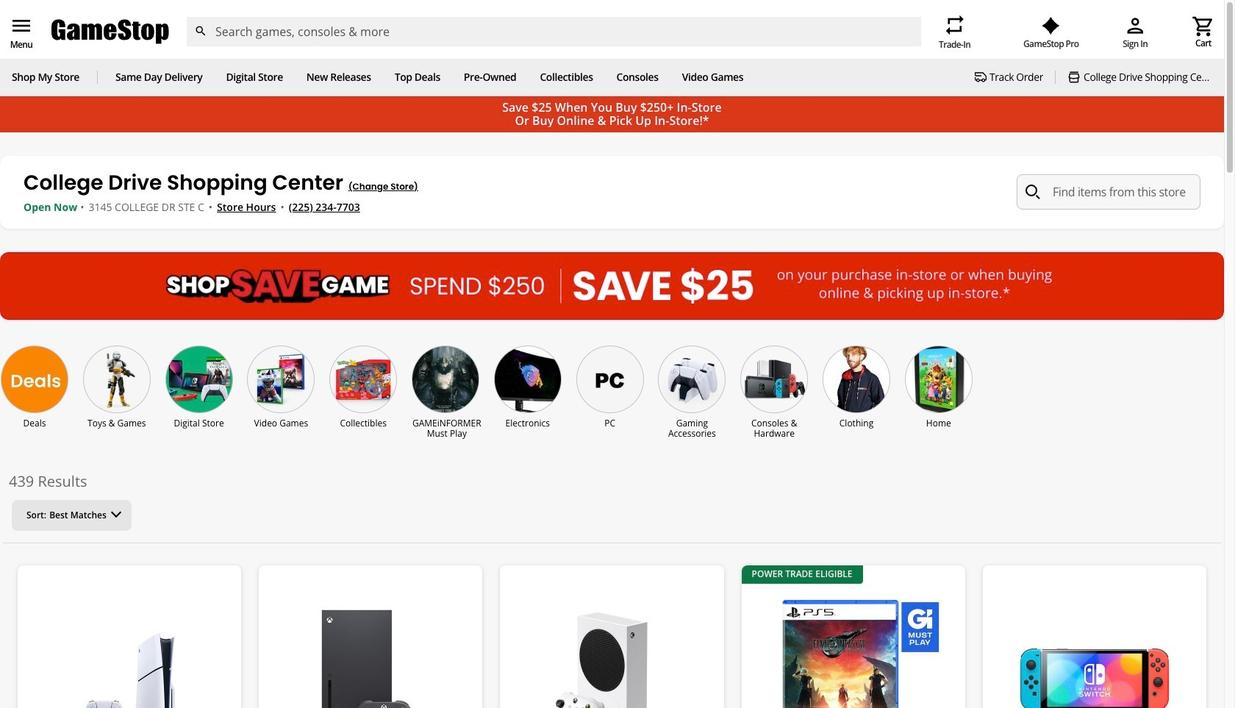 Task type: locate. For each thing, give the bounding box(es) containing it.
None search field
[[186, 17, 922, 46]]

Search games, consoles & more search field
[[216, 17, 895, 46]]

gamestop image
[[51, 18, 169, 46]]



Task type: vqa. For each thing, say whether or not it's contained in the screenshot.
email field
no



Task type: describe. For each thing, give the bounding box(es) containing it.
gamestop pro icon image
[[1042, 17, 1061, 35]]

Find items from this store field
[[1017, 175, 1201, 210]]

search icon image
[[1026, 185, 1041, 200]]



